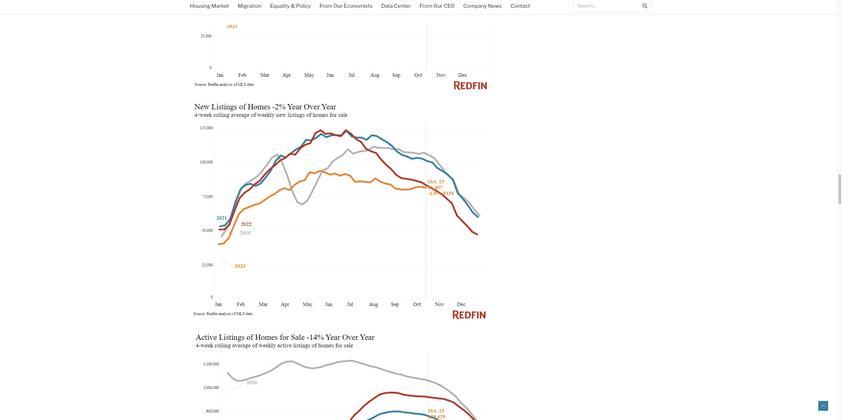 Task type: vqa. For each thing, say whether or not it's contained in the screenshot.
ceo
yes



Task type: describe. For each thing, give the bounding box(es) containing it.
news
[[488, 3, 502, 9]]

ceo
[[444, 3, 455, 9]]

company news
[[464, 3, 502, 9]]

our for ceo
[[434, 3, 443, 9]]

migration link
[[234, 0, 266, 13]]

migration
[[238, 3, 262, 9]]

from our ceo link
[[416, 0, 459, 13]]

company news link
[[459, 0, 507, 13]]

housing
[[190, 3, 211, 9]]

&
[[291, 3, 295, 9]]

policy
[[296, 3, 311, 9]]

data
[[382, 3, 393, 9]]

from for from our economists
[[320, 3, 333, 9]]

search image
[[643, 3, 648, 8]]

from our ceo
[[420, 3, 455, 9]]



Task type: locate. For each thing, give the bounding box(es) containing it.
data center link
[[377, 0, 416, 13]]

equality & policy
[[270, 3, 311, 9]]

company
[[464, 3, 487, 9]]

housing market link
[[186, 0, 234, 13]]

from right policy
[[320, 3, 333, 9]]

from for from our ceo
[[420, 3, 433, 9]]

equality & policy link
[[266, 0, 315, 13]]

1 our from the left
[[334, 3, 343, 9]]

our inside "link"
[[334, 3, 343, 9]]

None search field
[[574, 0, 652, 12]]

Search... search field
[[574, 0, 639, 12]]

from left ceo
[[420, 3, 433, 9]]

market
[[212, 3, 229, 9]]

our for economists
[[334, 3, 343, 9]]

from our economists link
[[315, 0, 377, 13]]

housing market
[[190, 3, 229, 9]]

2 from from the left
[[420, 3, 433, 9]]

1 horizontal spatial from
[[420, 3, 433, 9]]

contact
[[511, 3, 531, 9]]

1 from from the left
[[320, 3, 333, 9]]

from our economists
[[320, 3, 373, 9]]

our
[[334, 3, 343, 9], [434, 3, 443, 9]]

contact link
[[507, 0, 535, 13]]

from
[[320, 3, 333, 9], [420, 3, 433, 9]]

data center
[[382, 3, 411, 9]]

our left ceo
[[434, 3, 443, 9]]

1 horizontal spatial our
[[434, 3, 443, 9]]

2 our from the left
[[434, 3, 443, 9]]

0 horizontal spatial our
[[334, 3, 343, 9]]

0 horizontal spatial from
[[320, 3, 333, 9]]

center
[[394, 3, 411, 9]]

our left economists
[[334, 3, 343, 9]]

economists
[[344, 3, 373, 9]]

from inside "link"
[[320, 3, 333, 9]]

equality
[[270, 3, 290, 9]]



